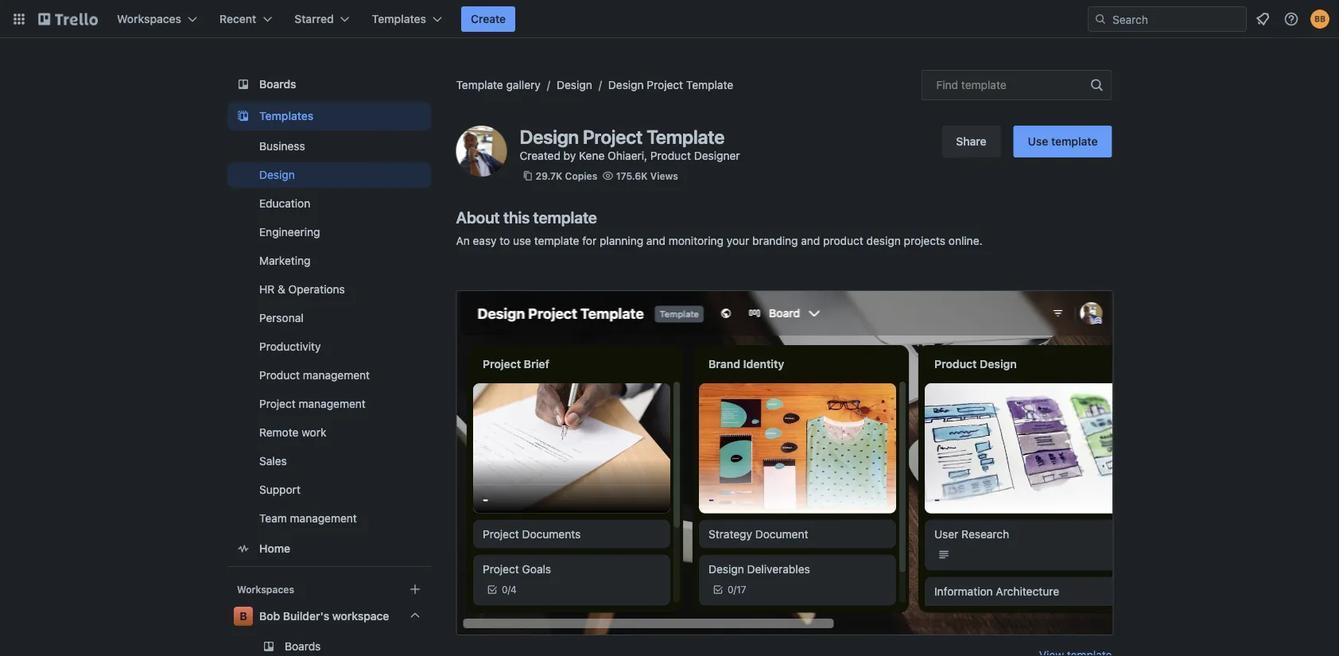Task type: vqa. For each thing, say whether or not it's contained in the screenshot.
Support link in the left bottom of the page
yes



Task type: describe. For each thing, give the bounding box(es) containing it.
share button
[[942, 126, 1001, 158]]

design
[[867, 234, 901, 247]]

hr
[[259, 283, 274, 296]]

easy
[[473, 234, 497, 247]]

1 vertical spatial workspaces
[[237, 584, 294, 595]]

product inside product management link
[[259, 369, 300, 382]]

support link
[[227, 477, 431, 503]]

share
[[957, 135, 987, 148]]

engineering
[[259, 226, 320, 239]]

0 horizontal spatial design link
[[227, 162, 431, 188]]

bob builder's workspace
[[259, 610, 389, 623]]

by
[[564, 149, 576, 162]]

bob builder (bobbuilder40) image
[[1311, 10, 1330, 29]]

kene
[[579, 149, 605, 162]]

this
[[504, 208, 530, 226]]

gallery
[[506, 78, 541, 91]]

design right gallery
[[557, 78, 593, 91]]

personal link
[[227, 306, 431, 331]]

remote work
[[259, 426, 326, 439]]

recent
[[220, 12, 256, 25]]

for
[[583, 234, 597, 247]]

branding
[[753, 234, 798, 247]]

&
[[277, 283, 285, 296]]

1 boards link from the top
[[227, 70, 431, 99]]

team management link
[[227, 506, 431, 531]]

starred button
[[285, 6, 359, 32]]

product inside design project template created by kene ohiaeri, product designer
[[651, 149, 691, 162]]

builder's
[[283, 610, 329, 623]]

operations
[[288, 283, 345, 296]]

find template
[[937, 78, 1007, 91]]

design up design project template created by kene ohiaeri, product designer
[[609, 78, 644, 91]]

business link
[[227, 134, 431, 159]]

remote
[[259, 426, 298, 439]]

project management link
[[227, 391, 431, 417]]

workspace
[[332, 610, 389, 623]]

use
[[513, 234, 531, 247]]

home link
[[227, 535, 431, 563]]

template gallery link
[[456, 78, 541, 91]]

1 horizontal spatial design link
[[557, 78, 593, 91]]

about
[[456, 208, 500, 226]]

monitoring
[[669, 234, 724, 247]]

management for team management
[[290, 512, 357, 525]]

0 notifications image
[[1254, 10, 1273, 29]]

bob
[[259, 610, 280, 623]]

template for design project template
[[687, 78, 734, 91]]

views
[[651, 170, 678, 181]]

home
[[259, 542, 290, 555]]

work
[[301, 426, 326, 439]]

product management link
[[227, 363, 431, 388]]

create
[[471, 12, 506, 25]]

use template button
[[1014, 126, 1113, 158]]

project for design project template
[[647, 78, 684, 91]]

design project template created by kene ohiaeri, product designer
[[520, 126, 740, 162]]

29.7k copies
[[536, 170, 598, 181]]

find
[[937, 78, 959, 91]]

ohiaeri,
[[608, 149, 648, 162]]

create button
[[461, 6, 516, 32]]

template inside field
[[962, 78, 1007, 91]]

template inside button
[[1052, 135, 1098, 148]]

sales link
[[227, 449, 431, 474]]

hr & operations link
[[227, 277, 431, 302]]

project for design project template created by kene ohiaeri, product designer
[[583, 126, 643, 148]]

1 and from the left
[[647, 234, 666, 247]]



Task type: locate. For each thing, give the bounding box(es) containing it.
back to home image
[[38, 6, 98, 32]]

kene ohiaeri, product designer image
[[456, 126, 507, 177]]

boards link down bob builder's workspace
[[227, 634, 431, 656]]

and left the product
[[801, 234, 821, 247]]

and
[[647, 234, 666, 247], [801, 234, 821, 247]]

2 boards link from the top
[[227, 634, 431, 656]]

to
[[500, 234, 510, 247]]

management
[[303, 369, 370, 382], [298, 397, 365, 411], [290, 512, 357, 525]]

design project template
[[609, 78, 734, 91]]

personal
[[259, 311, 303, 325]]

design up created
[[520, 126, 579, 148]]

2 vertical spatial management
[[290, 512, 357, 525]]

template board image
[[234, 107, 253, 126]]

boards
[[259, 78, 296, 91], [284, 640, 321, 653]]

search image
[[1095, 13, 1108, 25]]

management inside product management link
[[303, 369, 370, 382]]

boards link
[[227, 70, 431, 99], [227, 634, 431, 656]]

template
[[962, 78, 1007, 91], [1052, 135, 1098, 148], [534, 208, 597, 226], [534, 234, 580, 247]]

use template
[[1028, 135, 1098, 148]]

0 vertical spatial templates
[[372, 12, 426, 25]]

0 horizontal spatial templates
[[259, 109, 313, 123]]

support
[[259, 483, 300, 496]]

workspaces inside popup button
[[117, 12, 181, 25]]

primary element
[[0, 0, 1340, 38]]

design down business
[[259, 168, 295, 181]]

templates inside templates "link"
[[259, 109, 313, 123]]

team management
[[259, 512, 357, 525]]

0 horizontal spatial project
[[259, 397, 295, 411]]

0 vertical spatial project
[[647, 78, 684, 91]]

create a workspace image
[[405, 580, 424, 599]]

projects
[[904, 234, 946, 247]]

use
[[1028, 135, 1049, 148]]

management down product management link
[[298, 397, 365, 411]]

online.
[[949, 234, 983, 247]]

Find template field
[[922, 70, 1113, 100]]

0 vertical spatial design link
[[557, 78, 593, 91]]

product
[[824, 234, 864, 247]]

management inside "project management" link
[[298, 397, 365, 411]]

Search field
[[1108, 7, 1247, 31]]

1 horizontal spatial templates
[[372, 12, 426, 25]]

workspaces
[[117, 12, 181, 25], [237, 584, 294, 595]]

recent button
[[210, 6, 282, 32]]

boards link up templates "link"
[[227, 70, 431, 99]]

design
[[557, 78, 593, 91], [609, 78, 644, 91], [520, 126, 579, 148], [259, 168, 295, 181]]

1 vertical spatial product
[[259, 369, 300, 382]]

product down productivity
[[259, 369, 300, 382]]

created
[[520, 149, 561, 162]]

marketing
[[259, 254, 310, 267]]

project up ohiaeri,
[[583, 126, 643, 148]]

design link
[[557, 78, 593, 91], [227, 162, 431, 188]]

boards right board image
[[259, 78, 296, 91]]

project management
[[259, 397, 365, 411]]

1 vertical spatial project
[[583, 126, 643, 148]]

templates link
[[227, 102, 431, 130]]

management down support link
[[290, 512, 357, 525]]

starred
[[295, 12, 334, 25]]

about this template an easy to use template for planning and monitoring your branding and product design projects online.
[[456, 208, 983, 247]]

an
[[456, 234, 470, 247]]

planning
[[600, 234, 644, 247]]

management for project management
[[298, 397, 365, 411]]

template left for in the left of the page
[[534, 234, 580, 247]]

team
[[259, 512, 287, 525]]

product up views
[[651, 149, 691, 162]]

home image
[[234, 539, 253, 559]]

0 horizontal spatial workspaces
[[117, 12, 181, 25]]

templates
[[372, 12, 426, 25], [259, 109, 313, 123]]

1 vertical spatial templates
[[259, 109, 313, 123]]

0 horizontal spatial and
[[647, 234, 666, 247]]

template for design project template created by kene ohiaeri, product designer
[[647, 126, 725, 148]]

175.6k views
[[616, 170, 678, 181]]

1 vertical spatial management
[[298, 397, 365, 411]]

template inside design project template created by kene ohiaeri, product designer
[[647, 126, 725, 148]]

0 vertical spatial boards
[[259, 78, 296, 91]]

b
[[239, 610, 247, 623]]

designer
[[694, 149, 740, 162]]

1 vertical spatial boards
[[284, 640, 321, 653]]

your
[[727, 234, 750, 247]]

project inside design project template created by kene ohiaeri, product designer
[[583, 126, 643, 148]]

2 horizontal spatial project
[[647, 78, 684, 91]]

design inside design project template created by kene ohiaeri, product designer
[[520, 126, 579, 148]]

template right use
[[1052, 135, 1098, 148]]

management down productivity 'link'
[[303, 369, 370, 382]]

template gallery
[[456, 78, 541, 91]]

1 horizontal spatial and
[[801, 234, 821, 247]]

templates button
[[363, 6, 452, 32]]

management inside the team management link
[[290, 512, 357, 525]]

product management
[[259, 369, 370, 382]]

design link right gallery
[[557, 78, 593, 91]]

management for product management
[[303, 369, 370, 382]]

template up for in the left of the page
[[534, 208, 597, 226]]

0 vertical spatial workspaces
[[117, 12, 181, 25]]

and right planning in the left top of the page
[[647, 234, 666, 247]]

engineering link
[[227, 220, 431, 245]]

productivity link
[[227, 334, 431, 360]]

175.6k
[[616, 170, 648, 181]]

open information menu image
[[1284, 11, 1300, 27]]

29.7k
[[536, 170, 563, 181]]

workspaces button
[[107, 6, 207, 32]]

0 vertical spatial boards link
[[227, 70, 431, 99]]

product
[[651, 149, 691, 162], [259, 369, 300, 382]]

boards down builder's
[[284, 640, 321, 653]]

0 vertical spatial product
[[651, 149, 691, 162]]

1 horizontal spatial product
[[651, 149, 691, 162]]

project up remote
[[259, 397, 295, 411]]

education link
[[227, 191, 431, 216]]

hr & operations
[[259, 283, 345, 296]]

sales
[[259, 455, 287, 468]]

marketing link
[[227, 248, 431, 274]]

0 horizontal spatial product
[[259, 369, 300, 382]]

1 vertical spatial design link
[[227, 162, 431, 188]]

templates up business
[[259, 109, 313, 123]]

business
[[259, 140, 305, 153]]

board image
[[234, 75, 253, 94]]

design project template link
[[609, 78, 734, 91]]

0 vertical spatial management
[[303, 369, 370, 382]]

2 and from the left
[[801, 234, 821, 247]]

project down primary element
[[647, 78, 684, 91]]

copies
[[565, 170, 598, 181]]

design link up education link
[[227, 162, 431, 188]]

1 horizontal spatial workspaces
[[237, 584, 294, 595]]

productivity
[[259, 340, 321, 353]]

template right find
[[962, 78, 1007, 91]]

2 vertical spatial project
[[259, 397, 295, 411]]

templates right starred dropdown button
[[372, 12, 426, 25]]

template
[[456, 78, 503, 91], [687, 78, 734, 91], [647, 126, 725, 148]]

project
[[647, 78, 684, 91], [583, 126, 643, 148], [259, 397, 295, 411]]

remote work link
[[227, 420, 431, 446]]

education
[[259, 197, 310, 210]]

1 vertical spatial boards link
[[227, 634, 431, 656]]

1 horizontal spatial project
[[583, 126, 643, 148]]

templates inside the "templates" 'popup button'
[[372, 12, 426, 25]]



